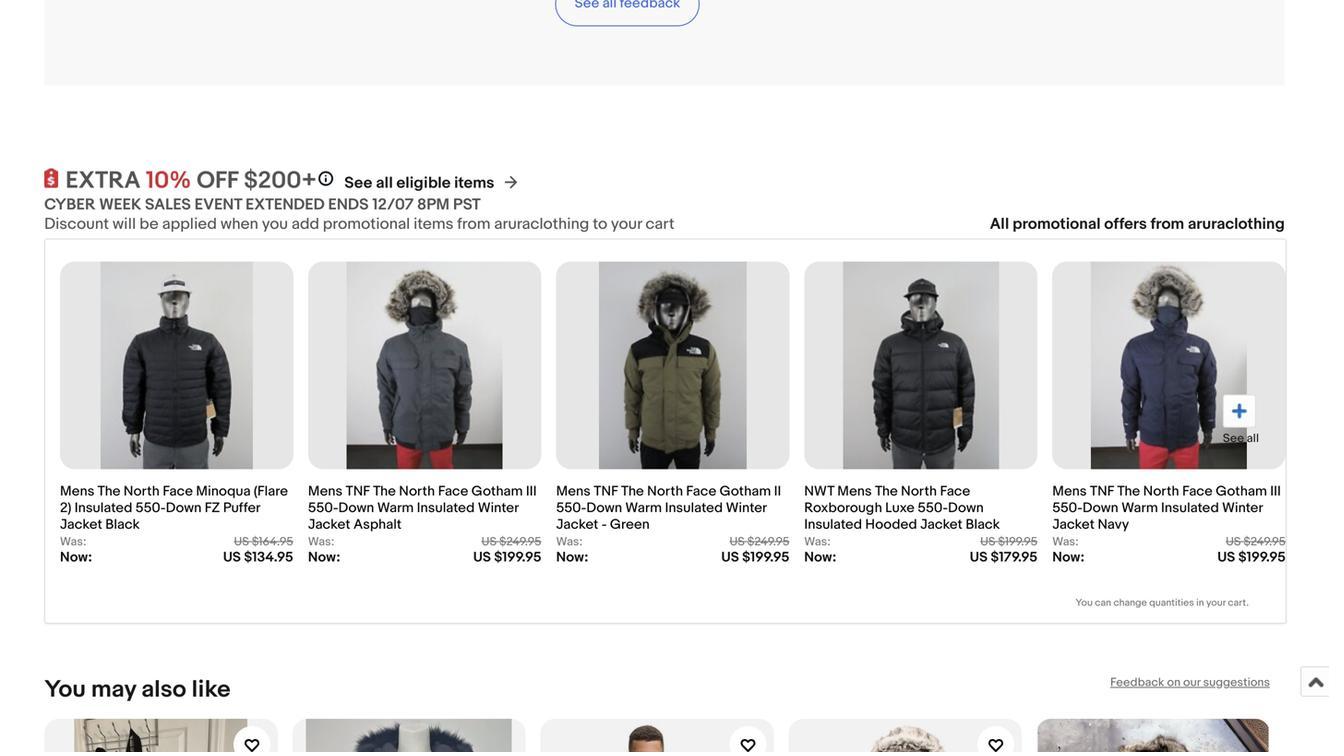 Task type: vqa. For each thing, say whether or not it's contained in the screenshot.


Task type: describe. For each thing, give the bounding box(es) containing it.
cyber week sales event extended ends 12/07 8pm pst discount will be applied when you add promotional items from aruraclothing to your cart
[[44, 195, 675, 234]]

week
[[99, 195, 141, 215]]

$199.95 for mens tnf the north face gotham iii 550-down warm insulated winter jacket navy
[[1238, 549, 1286, 566]]

$179.95
[[991, 549, 1038, 566]]

in
[[1196, 597, 1204, 609]]

$134.95
[[244, 549, 293, 566]]

you can change quantities in your cart.
[[1075, 597, 1249, 609]]

face inside mens the north face minoqua (flare 2) insulated 550-down fz puffer jacket black
[[163, 483, 193, 500]]

winter for mens tnf the north face gotham iii 550-down warm insulated winter jacket navy
[[1222, 500, 1263, 517]]

to
[[593, 215, 607, 234]]

mens the north face minoqua (flare 2) insulated 550-down fz puffer jacket black
[[60, 483, 288, 533]]

cart.
[[1228, 597, 1249, 609]]

mens for mens tnf the north face gotham iii 550-down warm insulated winter jacket navy
[[1052, 483, 1087, 500]]

winter for mens tnf the north face gotham ii 550-down warm insulated winter jacket - green
[[726, 500, 767, 517]]

from inside the cyber week sales event extended ends 12/07 8pm pst discount will be applied when you add promotional items from aruraclothing to your cart
[[457, 215, 491, 234]]

$199.95 for mens tnf the north face gotham iii 550-down warm insulated winter jacket asphalt
[[494, 549, 541, 566]]

down for mens tnf the north face gotham ii 550-down warm insulated winter jacket - green
[[586, 500, 622, 517]]

you for you may also like
[[44, 676, 86, 704]]

warm for asphalt
[[377, 500, 414, 517]]

was: for nwt mens the north face roxborough luxe 550-down insulated hooded jacket black
[[804, 535, 831, 549]]

$249.95 for mens tnf the north face gotham iii 550-down warm insulated winter jacket asphalt
[[499, 535, 541, 549]]

north for nwt mens the north face roxborough luxe 550-down insulated hooded jacket black
[[901, 483, 937, 500]]

jacket for mens tnf the north face gotham iii 550-down warm insulated winter jacket navy
[[1052, 517, 1095, 533]]

now: for mens tnf the north face gotham iii 550-down warm insulated winter jacket asphalt
[[308, 549, 340, 566]]

550- for mens tnf the north face gotham iii 550-down warm insulated winter jacket navy
[[1052, 500, 1083, 517]]

all promotional offers from aruraclothing
[[990, 215, 1285, 234]]

$200+
[[244, 167, 317, 195]]

quantities
[[1149, 597, 1194, 609]]

see all eligible items link
[[344, 174, 494, 193]]

insulated for mens tnf the north face gotham iii 550-down warm insulated winter jacket asphalt
[[417, 500, 475, 517]]

the for mens tnf the north face gotham iii 550-down warm insulated winter jacket asphalt
[[373, 483, 396, 500]]

feedback
[[1110, 676, 1164, 690]]

offers
[[1104, 215, 1147, 234]]

2 promotional from the left
[[1013, 215, 1101, 234]]

(flare
[[254, 483, 288, 500]]

when
[[220, 215, 258, 234]]

you may also like
[[44, 676, 231, 704]]

mens tnf the north face gotham ii 550-down warm insulated winter jacket - green link
[[556, 474, 789, 535]]

insulated inside 'nwt mens the north face roxborough luxe 550-down insulated hooded jacket black'
[[804, 517, 862, 533]]

add
[[292, 215, 319, 234]]

12/07
[[372, 195, 414, 215]]

feedback on our suggestions
[[1110, 676, 1270, 690]]

now: for mens tnf the north face gotham ii 550-down warm insulated winter jacket - green
[[556, 549, 588, 566]]

cyber
[[44, 195, 96, 215]]

now: for mens the north face minoqua (flare 2) insulated 550-down fz puffer jacket black
[[60, 549, 92, 566]]

550- inside mens the north face minoqua (flare 2) insulated 550-down fz puffer jacket black
[[135, 500, 166, 517]]

items inside the cyber week sales event extended ends 12/07 8pm pst discount will be applied when you add promotional items from aruraclothing to your cart
[[414, 215, 454, 234]]

pst
[[453, 195, 481, 215]]

the for mens tnf the north face gotham iii 550-down warm insulated winter jacket navy
[[1117, 483, 1140, 500]]

puffer
[[223, 500, 260, 517]]

nwt
[[804, 483, 834, 500]]

discount
[[44, 215, 109, 234]]

all for see all
[[1247, 432, 1259, 446]]

ends
[[328, 195, 369, 215]]

us $134.95
[[223, 549, 293, 566]]

fz
[[205, 500, 220, 517]]

mens tnf the north face gotham iii 550-down warm insulated winter jacket navy link
[[1052, 474, 1286, 535]]

aruraclothing inside the cyber week sales event extended ends 12/07 8pm pst discount will be applied when you add promotional items from aruraclothing to your cart
[[494, 215, 589, 234]]

2)
[[60, 500, 71, 517]]

us $179.95
[[970, 549, 1038, 566]]

see all link
[[1223, 395, 1259, 446]]

off
[[197, 167, 238, 195]]

was: for mens tnf the north face gotham iii 550-down warm insulated winter jacket navy
[[1052, 535, 1079, 549]]

2 aruraclothing from the left
[[1188, 215, 1285, 234]]

also
[[141, 676, 186, 704]]

see all
[[1223, 432, 1259, 446]]

see for see all eligible items
[[344, 174, 372, 193]]

mens tnf the north face gotham ii 550-down warm insulated winter jacket - green
[[556, 483, 781, 533]]

see all eligible items
[[344, 174, 494, 193]]

us $199.95 for mens tnf the north face gotham ii 550-down warm insulated winter jacket - green
[[721, 549, 789, 566]]

be
[[139, 215, 159, 234]]

0 vertical spatial items
[[454, 174, 494, 193]]

cart
[[645, 215, 675, 234]]

down for mens tnf the north face gotham iii 550-down warm insulated winter jacket navy
[[1083, 500, 1118, 517]]

all for see all eligible items
[[376, 174, 393, 193]]

$249.95 for mens tnf the north face gotham ii 550-down warm insulated winter jacket - green
[[747, 535, 789, 549]]

insulated for mens tnf the north face gotham ii 550-down warm insulated winter jacket - green
[[665, 500, 723, 517]]

the for mens tnf the north face gotham ii 550-down warm insulated winter jacket - green
[[621, 483, 644, 500]]

iii for mens tnf the north face gotham iii 550-down warm insulated winter jacket asphalt
[[526, 483, 537, 500]]

all promotional offers from aruraclothing link
[[990, 215, 1285, 234]]

roxborough
[[804, 500, 882, 517]]

tnf for -
[[594, 483, 618, 500]]

face for nwt mens the north face roxborough luxe 550-down insulated hooded jacket black
[[940, 483, 970, 500]]

minoqua
[[196, 483, 251, 500]]

down for nwt mens the north face roxborough luxe 550-down insulated hooded jacket black
[[948, 500, 984, 517]]

mens tnf the north face gotham iii 550-down warm insulated winter jacket navy
[[1052, 483, 1281, 533]]

nwt mens the north face roxborough luxe 550-down insulated hooded jacket black link
[[804, 474, 1038, 535]]

down for mens tnf the north face gotham iii 550-down warm insulated winter jacket asphalt
[[338, 500, 374, 517]]

all
[[990, 215, 1009, 234]]

can
[[1095, 597, 1111, 609]]

asphalt
[[353, 517, 402, 533]]

your inside the cyber week sales event extended ends 12/07 8pm pst discount will be applied when you add promotional items from aruraclothing to your cart
[[611, 215, 642, 234]]

down inside mens the north face minoqua (flare 2) insulated 550-down fz puffer jacket black
[[166, 500, 202, 517]]

was: for mens tnf the north face gotham iii 550-down warm insulated winter jacket asphalt
[[308, 535, 334, 549]]

extra
[[66, 167, 141, 195]]

change
[[1113, 597, 1147, 609]]

mens for mens tnf the north face gotham ii 550-down warm insulated winter jacket - green
[[556, 483, 591, 500]]



Task type: locate. For each thing, give the bounding box(es) containing it.
warm for -
[[625, 500, 662, 517]]

2 gotham from the left
[[720, 483, 771, 500]]

jacket for mens tnf the north face gotham ii 550-down warm insulated winter jacket - green
[[556, 517, 598, 533]]

gotham inside mens tnf the north face gotham ii 550-down warm insulated winter jacket - green
[[720, 483, 771, 500]]

5 face from the left
[[1182, 483, 1213, 500]]

ii
[[774, 483, 781, 500]]

jacket inside mens tnf the north face gotham ii 550-down warm insulated winter jacket - green
[[556, 517, 598, 533]]

the inside mens the north face minoqua (flare 2) insulated 550-down fz puffer jacket black
[[98, 483, 120, 500]]

gotham for mens tnf the north face gotham iii 550-down warm insulated winter jacket navy
[[1216, 483, 1267, 500]]

3 winter from the left
[[1222, 500, 1263, 517]]

1 down from the left
[[166, 500, 202, 517]]

1 aruraclothing from the left
[[494, 215, 589, 234]]

2 horizontal spatial tnf
[[1090, 483, 1114, 500]]

1 horizontal spatial you
[[1075, 597, 1093, 609]]

1 550- from the left
[[135, 500, 166, 517]]

us
[[234, 535, 249, 549], [481, 535, 497, 549], [730, 535, 745, 549], [980, 535, 995, 549], [1226, 535, 1241, 549], [223, 549, 241, 566], [473, 549, 491, 566], [721, 549, 739, 566], [970, 549, 988, 566], [1217, 549, 1235, 566]]

1 iii from the left
[[526, 483, 537, 500]]

see
[[344, 174, 372, 193], [1223, 432, 1244, 446]]

feedback on our suggestions link
[[1110, 676, 1270, 690]]

$199.95 for mens tnf the north face gotham ii 550-down warm insulated winter jacket - green
[[742, 549, 789, 566]]

3 down from the left
[[586, 500, 622, 517]]

the inside mens tnf the north face gotham iii 550-down warm insulated winter jacket asphalt
[[373, 483, 396, 500]]

mens tnf the north face gotham iii 550-down warm insulated winter jacket asphalt link
[[308, 474, 541, 535]]

2 550- from the left
[[308, 500, 338, 517]]

10%
[[146, 167, 191, 195]]

mens
[[60, 483, 94, 500], [308, 483, 342, 500], [556, 483, 591, 500], [837, 483, 872, 500], [1052, 483, 1087, 500]]

550- inside 'nwt mens the north face roxborough luxe 550-down insulated hooded jacket black'
[[918, 500, 948, 517]]

$249.95 for mens tnf the north face gotham iii 550-down warm insulated winter jacket navy
[[1244, 535, 1286, 549]]

550- left navy
[[1052, 500, 1083, 517]]

from right 8pm on the left of page
[[457, 215, 491, 234]]

3 the from the left
[[621, 483, 644, 500]]

1 promotional from the left
[[323, 215, 410, 234]]

face inside mens tnf the north face gotham iii 550-down warm insulated winter jacket asphalt
[[438, 483, 468, 500]]

us $249.95 for mens tnf the north face gotham ii 550-down warm insulated winter jacket - green
[[730, 535, 789, 549]]

warm for navy
[[1121, 500, 1158, 517]]

4 550- from the left
[[918, 500, 948, 517]]

face inside 'nwt mens the north face roxborough luxe 550-down insulated hooded jacket black'
[[940, 483, 970, 500]]

face inside mens tnf the north face gotham ii 550-down warm insulated winter jacket - green
[[686, 483, 716, 500]]

down inside "mens tnf the north face gotham iii 550-down warm insulated winter jacket navy"
[[1083, 500, 1118, 517]]

0 horizontal spatial your
[[611, 215, 642, 234]]

face inside "mens tnf the north face gotham iii 550-down warm insulated winter jacket navy"
[[1182, 483, 1213, 500]]

3 now: from the left
[[556, 549, 588, 566]]

1 horizontal spatial items
[[454, 174, 494, 193]]

5 down from the left
[[1083, 500, 1118, 517]]

north for mens tnf the north face gotham iii 550-down warm insulated winter jacket asphalt
[[399, 483, 435, 500]]

1 was: from the left
[[60, 535, 86, 549]]

winter inside "mens tnf the north face gotham iii 550-down warm insulated winter jacket navy"
[[1222, 500, 1263, 517]]

now: for nwt mens the north face roxborough luxe 550-down insulated hooded jacket black
[[804, 549, 836, 566]]

0 vertical spatial see
[[344, 174, 372, 193]]

4 mens from the left
[[837, 483, 872, 500]]

our
[[1183, 676, 1200, 690]]

550- for nwt mens the north face roxborough luxe 550-down insulated hooded jacket black
[[918, 500, 948, 517]]

see for see all
[[1223, 432, 1244, 446]]

was: for mens tnf the north face gotham ii 550-down warm insulated winter jacket - green
[[556, 535, 582, 549]]

1 us $249.95 from the left
[[481, 535, 541, 549]]

black up the us $179.95
[[966, 517, 1000, 533]]

mens inside mens tnf the north face gotham ii 550-down warm insulated winter jacket - green
[[556, 483, 591, 500]]

us $249.95 for mens tnf the north face gotham iii 550-down warm insulated winter jacket asphalt
[[481, 535, 541, 549]]

extended
[[245, 195, 325, 215]]

1 mens from the left
[[60, 483, 94, 500]]

insulated right navy
[[1161, 500, 1219, 517]]

tnf up asphalt
[[346, 483, 370, 500]]

promotional right add
[[323, 215, 410, 234]]

us $199.95 for mens tnf the north face gotham iii 550-down warm insulated winter jacket asphalt
[[473, 549, 541, 566]]

tnf
[[346, 483, 370, 500], [594, 483, 618, 500], [1090, 483, 1114, 500]]

mens the north face minoqua (flare 2) insulated 550-down fz puffer jacket black link
[[60, 474, 293, 535]]

mens tnf the north face gotham iii 550-down warm insulated winter jacket asphalt
[[308, 483, 537, 533]]

2 horizontal spatial winter
[[1222, 500, 1263, 517]]

1 horizontal spatial tnf
[[594, 483, 618, 500]]

mens for mens tnf the north face gotham iii 550-down warm insulated winter jacket asphalt
[[308, 483, 342, 500]]

hooded
[[865, 517, 917, 533]]

suggestions
[[1203, 676, 1270, 690]]

0 horizontal spatial you
[[44, 676, 86, 704]]

insulated right asphalt
[[417, 500, 475, 517]]

gotham inside "mens tnf the north face gotham iii 550-down warm insulated winter jacket navy"
[[1216, 483, 1267, 500]]

3 north from the left
[[647, 483, 683, 500]]

1 winter from the left
[[478, 500, 518, 517]]

2 $249.95 from the left
[[747, 535, 789, 549]]

0 horizontal spatial items
[[414, 215, 454, 234]]

us $164.95
[[234, 535, 293, 549]]

jacket inside mens tnf the north face gotham iii 550-down warm insulated winter jacket asphalt
[[308, 517, 350, 533]]

1 horizontal spatial see
[[1223, 432, 1244, 446]]

face for mens tnf the north face gotham ii 550-down warm insulated winter jacket - green
[[686, 483, 716, 500]]

insulated down nwt
[[804, 517, 862, 533]]

0 horizontal spatial black
[[105, 517, 140, 533]]

3 gotham from the left
[[1216, 483, 1267, 500]]

jacket for mens the north face minoqua (flare 2) insulated 550-down fz puffer jacket black
[[60, 517, 102, 533]]

2 iii from the left
[[1270, 483, 1281, 500]]

you left 'may'
[[44, 676, 86, 704]]

nwt mens the north face roxborough luxe 550-down insulated hooded jacket black
[[804, 483, 1000, 533]]

3 tnf from the left
[[1090, 483, 1114, 500]]

1 black from the left
[[105, 517, 140, 533]]

tnf inside mens tnf the north face gotham iii 550-down warm insulated winter jacket asphalt
[[346, 483, 370, 500]]

now: for mens tnf the north face gotham iii 550-down warm insulated winter jacket navy
[[1052, 549, 1085, 566]]

5 jacket from the left
[[1052, 517, 1095, 533]]

warm
[[377, 500, 414, 517], [625, 500, 662, 517], [1121, 500, 1158, 517]]

1 gotham from the left
[[471, 483, 523, 500]]

you
[[262, 215, 288, 234]]

1 vertical spatial items
[[414, 215, 454, 234]]

2 horizontal spatial warm
[[1121, 500, 1158, 517]]

0 horizontal spatial tnf
[[346, 483, 370, 500]]

face for mens tnf the north face gotham iii 550-down warm insulated winter jacket asphalt
[[438, 483, 468, 500]]

2 horizontal spatial $249.95
[[1244, 535, 1286, 549]]

2 mens from the left
[[308, 483, 342, 500]]

tnf inside "mens tnf the north face gotham iii 550-down warm insulated winter jacket navy"
[[1090, 483, 1114, 500]]

iii inside mens tnf the north face gotham iii 550-down warm insulated winter jacket asphalt
[[526, 483, 537, 500]]

2 was: from the left
[[308, 535, 334, 549]]

black inside 'nwt mens the north face roxborough luxe 550-down insulated hooded jacket black'
[[966, 517, 1000, 533]]

0 vertical spatial you
[[1075, 597, 1093, 609]]

aruraclothing
[[494, 215, 589, 234], [1188, 215, 1285, 234]]

black
[[105, 517, 140, 533], [966, 517, 1000, 533]]

4 face from the left
[[940, 483, 970, 500]]

0 horizontal spatial aruraclothing
[[494, 215, 589, 234]]

face
[[163, 483, 193, 500], [438, 483, 468, 500], [686, 483, 716, 500], [940, 483, 970, 500], [1182, 483, 1213, 500]]

us $249.95
[[481, 535, 541, 549], [730, 535, 789, 549], [1226, 535, 1286, 549]]

3 $249.95 from the left
[[1244, 535, 1286, 549]]

north for mens tnf the north face gotham ii 550-down warm insulated winter jacket - green
[[647, 483, 683, 500]]

4 now: from the left
[[804, 549, 836, 566]]

see up mens tnf the north face gotham iii 550-down warm insulated winter jacket navy link
[[1223, 432, 1244, 446]]

now:
[[60, 549, 92, 566], [308, 549, 340, 566], [556, 549, 588, 566], [804, 549, 836, 566], [1052, 549, 1085, 566]]

1 tnf from the left
[[346, 483, 370, 500]]

3 jacket from the left
[[556, 517, 598, 533]]

black inside mens the north face minoqua (flare 2) insulated 550-down fz puffer jacket black
[[105, 517, 140, 533]]

3 550- from the left
[[556, 500, 586, 517]]

1 jacket from the left
[[60, 517, 102, 533]]

mens inside mens the north face minoqua (flare 2) insulated 550-down fz puffer jacket black
[[60, 483, 94, 500]]

1 face from the left
[[163, 483, 193, 500]]

insulated
[[75, 500, 132, 517], [417, 500, 475, 517], [665, 500, 723, 517], [1161, 500, 1219, 517], [804, 517, 862, 533]]

promotional
[[323, 215, 410, 234], [1013, 215, 1101, 234]]

promotional right all
[[1013, 215, 1101, 234]]

your
[[611, 215, 642, 234], [1206, 597, 1226, 609]]

1 horizontal spatial from
[[1150, 215, 1184, 234]]

2 winter from the left
[[726, 500, 767, 517]]

mens inside "mens tnf the north face gotham iii 550-down warm insulated winter jacket navy"
[[1052, 483, 1087, 500]]

5 was: from the left
[[1052, 535, 1079, 549]]

1 vertical spatial you
[[44, 676, 86, 704]]

2 jacket from the left
[[308, 517, 350, 533]]

3 face from the left
[[686, 483, 716, 500]]

mens inside mens tnf the north face gotham iii 550-down warm insulated winter jacket asphalt
[[308, 483, 342, 500]]

8pm
[[417, 195, 450, 215]]

all
[[376, 174, 393, 193], [1247, 432, 1259, 446]]

4 was: from the left
[[804, 535, 831, 549]]

your right in
[[1206, 597, 1226, 609]]

0 horizontal spatial $249.95
[[499, 535, 541, 549]]

2 warm from the left
[[625, 500, 662, 517]]

insulated inside mens tnf the north face gotham iii 550-down warm insulated winter jacket asphalt
[[417, 500, 475, 517]]

was: for mens the north face minoqua (flare 2) insulated 550-down fz puffer jacket black
[[60, 535, 86, 549]]

550- right "luxe"
[[918, 500, 948, 517]]

2 down from the left
[[338, 500, 374, 517]]

2 face from the left
[[438, 483, 468, 500]]

1 horizontal spatial promotional
[[1013, 215, 1101, 234]]

applied
[[162, 215, 217, 234]]

the for nwt mens the north face roxborough luxe 550-down insulated hooded jacket black
[[875, 483, 898, 500]]

jacket for mens tnf the north face gotham iii 550-down warm insulated winter jacket asphalt
[[308, 517, 350, 533]]

you for you can change quantities in your cart.
[[1075, 597, 1093, 609]]

the up navy
[[1117, 483, 1140, 500]]

down inside 'nwt mens the north face roxborough luxe 550-down insulated hooded jacket black'
[[948, 500, 984, 517]]

mens inside 'nwt mens the north face roxborough luxe 550-down insulated hooded jacket black'
[[837, 483, 872, 500]]

1 horizontal spatial gotham
[[720, 483, 771, 500]]

4 north from the left
[[901, 483, 937, 500]]

warm inside mens tnf the north face gotham ii 550-down warm insulated winter jacket - green
[[625, 500, 662, 517]]

2 north from the left
[[399, 483, 435, 500]]

black right 2)
[[105, 517, 140, 533]]

5 north from the left
[[1143, 483, 1179, 500]]

0 horizontal spatial see
[[344, 174, 372, 193]]

1 $249.95 from the left
[[499, 535, 541, 549]]

extra 10% off $200+
[[66, 167, 317, 195]]

1 vertical spatial see
[[1223, 432, 1244, 446]]

you left the can
[[1075, 597, 1093, 609]]

winter for mens tnf the north face gotham iii 550-down warm insulated winter jacket asphalt
[[478, 500, 518, 517]]

was:
[[60, 535, 86, 549], [308, 535, 334, 549], [556, 535, 582, 549], [804, 535, 831, 549], [1052, 535, 1079, 549]]

5 now: from the left
[[1052, 549, 1085, 566]]

1 horizontal spatial $249.95
[[747, 535, 789, 549]]

insulated right the green
[[665, 500, 723, 517]]

winter inside mens tnf the north face gotham ii 550-down warm insulated winter jacket - green
[[726, 500, 767, 517]]

1 horizontal spatial all
[[1247, 432, 1259, 446]]

1 horizontal spatial iii
[[1270, 483, 1281, 500]]

0 horizontal spatial gotham
[[471, 483, 523, 500]]

insulated inside mens tnf the north face gotham ii 550-down warm insulated winter jacket - green
[[665, 500, 723, 517]]

iii for mens tnf the north face gotham iii 550-down warm insulated winter jacket navy
[[1270, 483, 1281, 500]]

north inside mens tnf the north face gotham ii 550-down warm insulated winter jacket - green
[[647, 483, 683, 500]]

like
[[192, 676, 231, 704]]

550- left fz
[[135, 500, 166, 517]]

north inside mens tnf the north face gotham iii 550-down warm insulated winter jacket asphalt
[[399, 483, 435, 500]]

4 jacket from the left
[[920, 517, 962, 533]]

the up the green
[[621, 483, 644, 500]]

550- inside "mens tnf the north face gotham iii 550-down warm insulated winter jacket navy"
[[1052, 500, 1083, 517]]

5 550- from the left
[[1052, 500, 1083, 517]]

0 horizontal spatial promotional
[[323, 215, 410, 234]]

iii
[[526, 483, 537, 500], [1270, 483, 1281, 500]]

550- right (flare
[[308, 500, 338, 517]]

1 horizontal spatial winter
[[726, 500, 767, 517]]

from right offers
[[1150, 215, 1184, 234]]

1 now: from the left
[[60, 549, 92, 566]]

1 horizontal spatial warm
[[625, 500, 662, 517]]

3 mens from the left
[[556, 483, 591, 500]]

1 horizontal spatial us $249.95
[[730, 535, 789, 549]]

iii inside "mens tnf the north face gotham iii 550-down warm insulated winter jacket navy"
[[1270, 483, 1281, 500]]

1 the from the left
[[98, 483, 120, 500]]

items up pst
[[454, 174, 494, 193]]

0 vertical spatial all
[[376, 174, 393, 193]]

tnf for navy
[[1090, 483, 1114, 500]]

down inside mens tnf the north face gotham iii 550-down warm insulated winter jacket asphalt
[[338, 500, 374, 517]]

sales
[[145, 195, 191, 215]]

2 the from the left
[[373, 483, 396, 500]]

2 from from the left
[[1150, 215, 1184, 234]]

the
[[98, 483, 120, 500], [373, 483, 396, 500], [621, 483, 644, 500], [875, 483, 898, 500], [1117, 483, 1140, 500]]

550- left '-'
[[556, 500, 586, 517]]

tnf up navy
[[1090, 483, 1114, 500]]

luxe
[[885, 500, 915, 517]]

tnf for asphalt
[[346, 483, 370, 500]]

1 horizontal spatial aruraclothing
[[1188, 215, 1285, 234]]

north inside "mens tnf the north face gotham iii 550-down warm insulated winter jacket navy"
[[1143, 483, 1179, 500]]

550- inside mens tnf the north face gotham iii 550-down warm insulated winter jacket asphalt
[[308, 500, 338, 517]]

north inside mens the north face minoqua (flare 2) insulated 550-down fz puffer jacket black
[[124, 483, 160, 500]]

us $199.95
[[980, 535, 1038, 549], [473, 549, 541, 566], [721, 549, 789, 566], [1217, 549, 1286, 566]]

north for mens tnf the north face gotham iii 550-down warm insulated winter jacket navy
[[1143, 483, 1179, 500]]

face for mens tnf the north face gotham iii 550-down warm insulated winter jacket navy
[[1182, 483, 1213, 500]]

the inside mens tnf the north face gotham ii 550-down warm insulated winter jacket - green
[[621, 483, 644, 500]]

0 horizontal spatial all
[[376, 174, 393, 193]]

the up hooded
[[875, 483, 898, 500]]

down
[[166, 500, 202, 517], [338, 500, 374, 517], [586, 500, 622, 517], [948, 500, 984, 517], [1083, 500, 1118, 517]]

4 down from the left
[[948, 500, 984, 517]]

2 horizontal spatial us $249.95
[[1226, 535, 1286, 549]]

warm inside "mens tnf the north face gotham iii 550-down warm insulated winter jacket navy"
[[1121, 500, 1158, 517]]

tnf up '-'
[[594, 483, 618, 500]]

insulated inside "mens tnf the north face gotham iii 550-down warm insulated winter jacket navy"
[[1161, 500, 1219, 517]]

from
[[457, 215, 491, 234], [1150, 215, 1184, 234]]

jacket
[[60, 517, 102, 533], [308, 517, 350, 533], [556, 517, 598, 533], [920, 517, 962, 533], [1052, 517, 1095, 533]]

the right 2)
[[98, 483, 120, 500]]

us $199.95 for mens tnf the north face gotham iii 550-down warm insulated winter jacket navy
[[1217, 549, 1286, 566]]

green
[[610, 517, 650, 533]]

event
[[195, 195, 242, 215]]

1 vertical spatial all
[[1247, 432, 1259, 446]]

0 vertical spatial your
[[611, 215, 642, 234]]

0 horizontal spatial us $249.95
[[481, 535, 541, 549]]

insulated right 2)
[[75, 500, 132, 517]]

north
[[124, 483, 160, 500], [399, 483, 435, 500], [647, 483, 683, 500], [901, 483, 937, 500], [1143, 483, 1179, 500]]

0 horizontal spatial iii
[[526, 483, 537, 500]]

winter
[[478, 500, 518, 517], [726, 500, 767, 517], [1222, 500, 1263, 517]]

550- for mens tnf the north face gotham ii 550-down warm insulated winter jacket - green
[[556, 500, 586, 517]]

0 horizontal spatial warm
[[377, 500, 414, 517]]

550- inside mens tnf the north face gotham ii 550-down warm insulated winter jacket - green
[[556, 500, 586, 517]]

jacket inside "mens tnf the north face gotham iii 550-down warm insulated winter jacket navy"
[[1052, 517, 1095, 533]]

eligible
[[396, 174, 451, 193]]

1 from from the left
[[457, 215, 491, 234]]

$249.95
[[499, 535, 541, 549], [747, 535, 789, 549], [1244, 535, 1286, 549]]

gotham inside mens tnf the north face gotham iii 550-down warm insulated winter jacket asphalt
[[471, 483, 523, 500]]

tnf inside mens tnf the north face gotham ii 550-down warm insulated winter jacket - green
[[594, 483, 618, 500]]

3 was: from the left
[[556, 535, 582, 549]]

warm inside mens tnf the north face gotham iii 550-down warm insulated winter jacket asphalt
[[377, 500, 414, 517]]

items
[[454, 174, 494, 193], [414, 215, 454, 234]]

list
[[44, 704, 1285, 752]]

gotham for mens tnf the north face gotham ii 550-down warm insulated winter jacket - green
[[720, 483, 771, 500]]

gotham for mens tnf the north face gotham iii 550-down warm insulated winter jacket asphalt
[[471, 483, 523, 500]]

the inside 'nwt mens the north face roxborough luxe 550-down insulated hooded jacket black'
[[875, 483, 898, 500]]

winter inside mens tnf the north face gotham iii 550-down warm insulated winter jacket asphalt
[[478, 500, 518, 517]]

1 warm from the left
[[377, 500, 414, 517]]

5 mens from the left
[[1052, 483, 1087, 500]]

navy
[[1098, 517, 1129, 533]]

0 horizontal spatial winter
[[478, 500, 518, 517]]

0 horizontal spatial from
[[457, 215, 491, 234]]

the inside "mens tnf the north face gotham iii 550-down warm insulated winter jacket navy"
[[1117, 483, 1140, 500]]

2 tnf from the left
[[594, 483, 618, 500]]

gotham
[[471, 483, 523, 500], [720, 483, 771, 500], [1216, 483, 1267, 500]]

1 north from the left
[[124, 483, 160, 500]]

items down eligible
[[414, 215, 454, 234]]

3 us $249.95 from the left
[[1226, 535, 1286, 549]]

2 now: from the left
[[308, 549, 340, 566]]

promotional inside the cyber week sales event extended ends 12/07 8pm pst discount will be applied when you add promotional items from aruraclothing to your cart
[[323, 215, 410, 234]]

2 horizontal spatial gotham
[[1216, 483, 1267, 500]]

us $249.95 for mens tnf the north face gotham iii 550-down warm insulated winter jacket navy
[[1226, 535, 1286, 549]]

550- for mens tnf the north face gotham iii 550-down warm insulated winter jacket asphalt
[[308, 500, 338, 517]]

3 warm from the left
[[1121, 500, 1158, 517]]

will
[[113, 215, 136, 234]]

2 us $249.95 from the left
[[730, 535, 789, 549]]

jacket inside mens the north face minoqua (flare 2) insulated 550-down fz puffer jacket black
[[60, 517, 102, 533]]

2 black from the left
[[966, 517, 1000, 533]]

north inside 'nwt mens the north face roxborough luxe 550-down insulated hooded jacket black'
[[901, 483, 937, 500]]

1 vertical spatial your
[[1206, 597, 1226, 609]]

on
[[1167, 676, 1181, 690]]

550-
[[135, 500, 166, 517], [308, 500, 338, 517], [556, 500, 586, 517], [918, 500, 948, 517], [1052, 500, 1083, 517]]

1 horizontal spatial black
[[966, 517, 1000, 533]]

down inside mens tnf the north face gotham ii 550-down warm insulated winter jacket - green
[[586, 500, 622, 517]]

insulated for mens tnf the north face gotham iii 550-down warm insulated winter jacket navy
[[1161, 500, 1219, 517]]

your right to
[[611, 215, 642, 234]]

mens for mens the north face minoqua (flare 2) insulated 550-down fz puffer jacket black
[[60, 483, 94, 500]]

the up asphalt
[[373, 483, 396, 500]]

you
[[1075, 597, 1093, 609], [44, 676, 86, 704]]

insulated inside mens the north face minoqua (flare 2) insulated 550-down fz puffer jacket black
[[75, 500, 132, 517]]

4 the from the left
[[875, 483, 898, 500]]

1 horizontal spatial your
[[1206, 597, 1226, 609]]

$164.95
[[252, 535, 293, 549]]

jacket inside 'nwt mens the north face roxborough luxe 550-down insulated hooded jacket black'
[[920, 517, 962, 533]]

see up ends
[[344, 174, 372, 193]]

5 the from the left
[[1117, 483, 1140, 500]]

-
[[602, 517, 607, 533]]

may
[[91, 676, 136, 704]]



